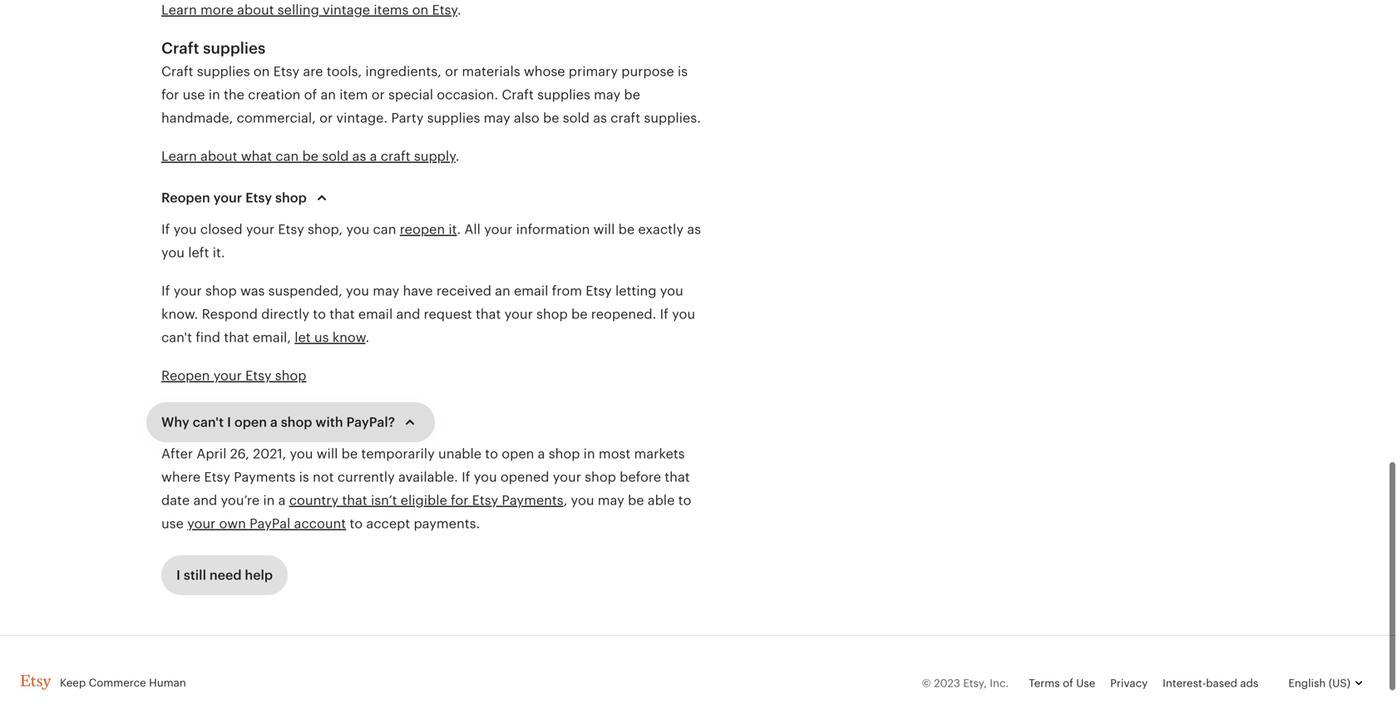 Task type: locate. For each thing, give the bounding box(es) containing it.
that down currently
[[342, 493, 367, 508]]

and down have
[[396, 307, 420, 322]]

terms of use
[[1029, 678, 1096, 690]]

your down the find
[[213, 369, 242, 384]]

open up "opened"
[[502, 447, 534, 462]]

1 vertical spatial sold
[[322, 149, 349, 164]]

can right what
[[276, 149, 299, 164]]

supplies.
[[644, 111, 701, 126]]

in left the
[[209, 87, 220, 102]]

1 vertical spatial is
[[299, 470, 309, 485]]

1 horizontal spatial open
[[502, 447, 534, 462]]

is
[[678, 64, 688, 79], [299, 470, 309, 485]]

you inside , you may be able to use
[[571, 493, 594, 508]]

your up ,
[[553, 470, 581, 485]]

0 horizontal spatial can
[[276, 149, 299, 164]]

of left the "use" at bottom
[[1063, 678, 1074, 690]]

a up "opened"
[[538, 447, 545, 462]]

email,
[[253, 330, 291, 345]]

an
[[321, 87, 336, 102], [495, 284, 511, 299]]

can't down know.
[[161, 330, 192, 345]]

as down 'vintage.'
[[352, 149, 366, 164]]

with
[[316, 415, 343, 430]]

1 horizontal spatial sold
[[563, 111, 590, 126]]

0 horizontal spatial will
[[317, 447, 338, 462]]

be left exactly
[[619, 222, 635, 237]]

1 horizontal spatial for
[[451, 493, 469, 508]]

0 horizontal spatial as
[[352, 149, 366, 164]]

learn about what can be sold as a craft supply .
[[161, 149, 460, 164]]

shop up if you closed your etsy shop, you can reopen it
[[275, 191, 307, 205]]

1 horizontal spatial an
[[495, 284, 511, 299]]

can't
[[161, 330, 192, 345], [193, 415, 224, 430]]

2 horizontal spatial or
[[445, 64, 459, 79]]

2 vertical spatial or
[[320, 111, 333, 126]]

you right ,
[[571, 493, 594, 508]]

0 horizontal spatial in
[[209, 87, 220, 102]]

0 horizontal spatial open
[[234, 415, 267, 430]]

1 vertical spatial or
[[372, 87, 385, 102]]

1 horizontal spatial payments
[[502, 493, 564, 508]]

about right more
[[237, 2, 274, 17]]

in up paypal
[[263, 493, 275, 508]]

etsy inside dropdown button
[[245, 191, 272, 205]]

craft
[[161, 40, 199, 57], [161, 64, 193, 79], [502, 87, 534, 102]]

1 horizontal spatial as
[[593, 111, 607, 126]]

etsy inside after april 26, 2021, you will be temporarily unable to open a shop in most markets where etsy payments is not currently available. if you opened your shop before that date and you're in a
[[204, 470, 230, 485]]

open inside dropdown button
[[234, 415, 267, 430]]

keep
[[60, 677, 86, 689]]

2 vertical spatial as
[[687, 222, 701, 237]]

1 vertical spatial as
[[352, 149, 366, 164]]

. inside the . all your information will be exactly as you left it.
[[457, 222, 461, 237]]

learn more about selling vintage items on etsy .
[[161, 2, 461, 17]]

1 vertical spatial in
[[584, 447, 595, 462]]

for up the handmade,
[[161, 87, 179, 102]]

1 reopen your etsy shop from the top
[[161, 191, 307, 205]]

1 horizontal spatial craft
[[611, 111, 641, 126]]

1 vertical spatial learn
[[161, 149, 197, 164]]

may down primary
[[594, 87, 621, 102]]

is inside after april 26, 2021, you will be temporarily unable to open a shop in most markets where etsy payments is not currently available. if you opened your shop before that date and you're in a
[[299, 470, 309, 485]]

reopen up the 'closed'
[[161, 191, 210, 205]]

0 horizontal spatial i
[[176, 568, 181, 583]]

etsy down what
[[245, 191, 272, 205]]

in
[[209, 87, 220, 102], [584, 447, 595, 462], [263, 493, 275, 508]]

reopen your etsy shop down the find
[[161, 369, 307, 384]]

you inside the . all your information will be exactly as you left it.
[[161, 245, 185, 260]]

an left item
[[321, 87, 336, 102]]

etsy down april
[[204, 470, 230, 485]]

to right able at the left of the page
[[678, 493, 692, 508]]

1 vertical spatial i
[[176, 568, 181, 583]]

reopen your etsy shop button
[[146, 178, 347, 218]]

if your shop was suspended, you may have received an email from etsy letting you know. respond directly to that email and request that your shop be reopened. if you can't find that email,
[[161, 284, 696, 345]]

on up creation
[[254, 64, 270, 79]]

0 vertical spatial reopen your etsy shop
[[161, 191, 307, 205]]

know
[[333, 330, 366, 345]]

that down respond
[[224, 330, 249, 345]]

that inside after april 26, 2021, you will be temporarily unable to open a shop in most markets where etsy payments is not currently available. if you opened your shop before that date and you're in a
[[665, 470, 690, 485]]

0 horizontal spatial is
[[299, 470, 309, 485]]

supplies up the
[[197, 64, 250, 79]]

0 vertical spatial craft
[[161, 40, 199, 57]]

1 vertical spatial can
[[373, 222, 396, 237]]

also
[[514, 111, 540, 126]]

0 vertical spatial open
[[234, 415, 267, 430]]

available.
[[398, 470, 458, 485]]

craft left supply
[[381, 149, 411, 164]]

party
[[391, 111, 424, 126]]

etsy up payments.
[[472, 493, 498, 508]]

directly
[[261, 307, 309, 322]]

what
[[241, 149, 272, 164]]

2 horizontal spatial in
[[584, 447, 595, 462]]

0 horizontal spatial for
[[161, 87, 179, 102]]

on right items
[[412, 2, 429, 17]]

or up occasion.
[[445, 64, 459, 79]]

will
[[594, 222, 615, 237], [317, 447, 338, 462]]

craft inside craft supplies craft supplies on etsy are tools, ingredients, or materials whose primary purpose is for use in the creation of an item or special occasion. craft supplies may be handmade, commercial, or vintage. party supplies may also be sold as craft supplies.
[[611, 111, 641, 126]]

1 horizontal spatial or
[[372, 87, 385, 102]]

you left the left
[[161, 245, 185, 260]]

unable
[[438, 447, 482, 462]]

1 horizontal spatial can
[[373, 222, 396, 237]]

etsy inside craft supplies craft supplies on etsy are tools, ingredients, or materials whose primary purpose is for use in the creation of an item or special occasion. craft supplies may be handmade, commercial, or vintage. party supplies may also be sold as craft supplies.
[[273, 64, 300, 79]]

shop up "opened"
[[549, 447, 580, 462]]

request
[[424, 307, 472, 322]]

as right exactly
[[687, 222, 701, 237]]

etsy right items
[[432, 2, 457, 17]]

1 horizontal spatial is
[[678, 64, 688, 79]]

about left what
[[200, 149, 237, 164]]

supplies down whose
[[537, 87, 591, 102]]

for up payments.
[[451, 493, 469, 508]]

have
[[403, 284, 433, 299]]

1 vertical spatial reopen your etsy shop
[[161, 369, 307, 384]]

0 vertical spatial and
[[396, 307, 420, 322]]

reopen inside reopen your etsy shop dropdown button
[[161, 191, 210, 205]]

can't up april
[[193, 415, 224, 430]]

sold right also
[[563, 111, 590, 126]]

2 learn from the top
[[161, 149, 197, 164]]

0 horizontal spatial sold
[[322, 149, 349, 164]]

0 horizontal spatial of
[[304, 87, 317, 102]]

2021,
[[253, 447, 286, 462]]

shop left "with"
[[281, 415, 312, 430]]

isn't
[[371, 493, 397, 508]]

0 vertical spatial for
[[161, 87, 179, 102]]

i up 26,
[[227, 415, 231, 430]]

1 vertical spatial and
[[193, 493, 217, 508]]

i still need help link
[[161, 556, 288, 596]]

and right date
[[193, 493, 217, 508]]

0 horizontal spatial an
[[321, 87, 336, 102]]

if
[[161, 222, 170, 237], [161, 284, 170, 299], [660, 307, 669, 322], [462, 470, 470, 485]]

if right reopened.
[[660, 307, 669, 322]]

may
[[594, 87, 621, 102], [484, 111, 511, 126], [373, 284, 399, 299], [598, 493, 625, 508]]

1 horizontal spatial email
[[514, 284, 549, 299]]

for inside craft supplies craft supplies on etsy are tools, ingredients, or materials whose primary purpose is for use in the creation of an item or special occasion. craft supplies may be handmade, commercial, or vintage. party supplies may also be sold as craft supplies.
[[161, 87, 179, 102]]

help
[[245, 568, 273, 583]]

be down before
[[628, 493, 644, 508]]

etsy
[[432, 2, 457, 17], [273, 64, 300, 79], [245, 191, 272, 205], [278, 222, 304, 237], [586, 284, 612, 299], [245, 369, 272, 384], [204, 470, 230, 485], [472, 493, 498, 508]]

payments.
[[414, 517, 480, 532]]

if you closed your etsy shop, you can reopen it
[[161, 222, 457, 237]]

1 reopen from the top
[[161, 191, 210, 205]]

1 horizontal spatial of
[[1063, 678, 1074, 690]]

2 vertical spatial craft
[[502, 87, 534, 102]]

from
[[552, 284, 582, 299]]

0 vertical spatial an
[[321, 87, 336, 102]]

able
[[648, 493, 675, 508]]

occasion.
[[437, 87, 498, 102]]

as down primary
[[593, 111, 607, 126]]

0 vertical spatial learn
[[161, 2, 197, 17]]

use
[[1077, 678, 1096, 690]]

a down 'vintage.'
[[370, 149, 377, 164]]

0 vertical spatial can't
[[161, 330, 192, 345]]

. down occasion.
[[456, 149, 460, 164]]

0 horizontal spatial on
[[254, 64, 270, 79]]

and
[[396, 307, 420, 322], [193, 493, 217, 508]]

open
[[234, 415, 267, 430], [502, 447, 534, 462]]

ingredients,
[[366, 64, 442, 79]]

where
[[161, 470, 201, 485]]

email left from
[[514, 284, 549, 299]]

your right the all
[[484, 222, 513, 237]]

be up currently
[[342, 447, 358, 462]]

be inside , you may be able to use
[[628, 493, 644, 508]]

1 vertical spatial on
[[254, 64, 270, 79]]

received
[[437, 284, 492, 299]]

1 learn from the top
[[161, 2, 197, 17]]

be inside after april 26, 2021, you will be temporarily unable to open a shop in most markets where etsy payments is not currently available. if you opened your shop before that date and you're in a
[[342, 447, 358, 462]]

shop inside the why can't i open a shop with paypal? dropdown button
[[281, 415, 312, 430]]

payments down "opened"
[[502, 493, 564, 508]]

of
[[304, 87, 317, 102], [1063, 678, 1074, 690]]

. left the all
[[457, 222, 461, 237]]

may left have
[[373, 284, 399, 299]]

0 vertical spatial in
[[209, 87, 220, 102]]

will right information
[[594, 222, 615, 237]]

i inside dropdown button
[[227, 415, 231, 430]]

0 vertical spatial will
[[594, 222, 615, 237]]

that up able at the left of the page
[[665, 470, 690, 485]]

learn
[[161, 2, 197, 17], [161, 149, 197, 164]]

0 vertical spatial payments
[[234, 470, 296, 485]]

terms
[[1029, 678, 1060, 690]]

0 horizontal spatial or
[[320, 111, 333, 126]]

1 vertical spatial reopen
[[161, 369, 210, 384]]

2 vertical spatial in
[[263, 493, 275, 508]]

payments down 2021, in the bottom of the page
[[234, 470, 296, 485]]

be down commercial,
[[302, 149, 319, 164]]

the
[[224, 87, 244, 102]]

use
[[183, 87, 205, 102], [161, 517, 184, 532]]

is inside craft supplies craft supplies on etsy are tools, ingredients, or materials whose primary purpose is for use in the creation of an item or special occasion. craft supplies may be handmade, commercial, or vintage. party supplies may also be sold as craft supplies.
[[678, 64, 688, 79]]

will up the not
[[317, 447, 338, 462]]

etsy up creation
[[273, 64, 300, 79]]

0 vertical spatial i
[[227, 415, 231, 430]]

if down unable
[[462, 470, 470, 485]]

1 vertical spatial will
[[317, 447, 338, 462]]

0 horizontal spatial email
[[358, 307, 393, 322]]

find
[[196, 330, 220, 345]]

learn about what can be sold as a craft supply link
[[161, 149, 456, 164]]

on
[[412, 2, 429, 17], [254, 64, 270, 79]]

eligible
[[401, 493, 447, 508]]

about
[[237, 2, 274, 17], [200, 149, 237, 164]]

use up the handmade,
[[183, 87, 205, 102]]

may inside if your shop was suspended, you may have received an email from etsy letting you know. respond directly to that email and request that your shop be reopened. if you can't find that email,
[[373, 284, 399, 299]]

1 horizontal spatial and
[[396, 307, 420, 322]]

exactly
[[638, 222, 684, 237]]

supplies down more
[[203, 40, 266, 57]]

open up 26,
[[234, 415, 267, 430]]

of down are
[[304, 87, 317, 102]]

you down unable
[[474, 470, 497, 485]]

. right us
[[366, 330, 369, 345]]

can
[[276, 149, 299, 164], [373, 222, 396, 237]]

not
[[313, 470, 334, 485]]

in left most in the left of the page
[[584, 447, 595, 462]]

1 vertical spatial use
[[161, 517, 184, 532]]

supplies down occasion.
[[427, 111, 480, 126]]

0 vertical spatial of
[[304, 87, 317, 102]]

can left reopen
[[373, 222, 396, 237]]

2 reopen from the top
[[161, 369, 210, 384]]

items
[[374, 2, 409, 17]]

shop
[[275, 191, 307, 205], [205, 284, 237, 299], [537, 307, 568, 322], [275, 369, 307, 384], [281, 415, 312, 430], [549, 447, 580, 462], [585, 470, 616, 485]]

your inside reopen your etsy shop dropdown button
[[213, 191, 242, 205]]

craft left supplies.
[[611, 111, 641, 126]]

0 vertical spatial reopen
[[161, 191, 210, 205]]

why can't i open a shop with paypal? button
[[146, 403, 435, 443]]

to up us
[[313, 307, 326, 322]]

selling
[[278, 2, 319, 17]]

paypal
[[250, 517, 291, 532]]

before
[[620, 470, 661, 485]]

1 vertical spatial can't
[[193, 415, 224, 430]]

an right received
[[495, 284, 511, 299]]

0 vertical spatial is
[[678, 64, 688, 79]]

and inside after april 26, 2021, you will be temporarily unable to open a shop in most markets where etsy payments is not currently available. if you opened your shop before that date and you're in a
[[193, 493, 217, 508]]

item
[[340, 87, 368, 102]]

is right purpose
[[678, 64, 688, 79]]

1 horizontal spatial on
[[412, 2, 429, 17]]

can't inside if your shop was suspended, you may have received an email from etsy letting you know. respond directly to that email and request that your shop be reopened. if you can't find that email,
[[161, 330, 192, 345]]

you right reopened.
[[672, 307, 696, 322]]

paypal?
[[346, 415, 395, 430]]

will inside the . all your information will be exactly as you left it.
[[594, 222, 615, 237]]

or right item
[[372, 87, 385, 102]]

1 vertical spatial an
[[495, 284, 511, 299]]

0 vertical spatial sold
[[563, 111, 590, 126]]

0 vertical spatial craft
[[611, 111, 641, 126]]

your inside after april 26, 2021, you will be temporarily unable to open a shop in most markets where etsy payments is not currently available. if you opened your shop before that date and you're in a
[[553, 470, 581, 485]]

reopen your etsy shop inside reopen your etsy shop dropdown button
[[161, 191, 307, 205]]

(us)
[[1329, 678, 1351, 690]]

1 vertical spatial for
[[451, 493, 469, 508]]

0 vertical spatial email
[[514, 284, 549, 299]]

.
[[457, 2, 461, 17], [456, 149, 460, 164], [457, 222, 461, 237], [366, 330, 369, 345]]

1 vertical spatial open
[[502, 447, 534, 462]]

you right 2021, in the bottom of the page
[[290, 447, 313, 462]]

learn left more
[[161, 2, 197, 17]]

you up the left
[[174, 222, 197, 237]]

may inside , you may be able to use
[[598, 493, 625, 508]]

be right also
[[543, 111, 559, 126]]

your up the 'closed'
[[213, 191, 242, 205]]

etsy,
[[964, 678, 987, 690]]

1 horizontal spatial in
[[263, 493, 275, 508]]

© 2023 etsy, inc. link
[[922, 678, 1009, 690]]

0 vertical spatial use
[[183, 87, 205, 102]]

sold inside craft supplies craft supplies on etsy are tools, ingredients, or materials whose primary purpose is for use in the creation of an item or special occasion. craft supplies may be handmade, commercial, or vintage. party supplies may also be sold as craft supplies.
[[563, 111, 590, 126]]

1 horizontal spatial i
[[227, 415, 231, 430]]

1 horizontal spatial will
[[594, 222, 615, 237]]

your
[[213, 191, 242, 205], [246, 222, 275, 237], [484, 222, 513, 237], [174, 284, 202, 299], [505, 307, 533, 322], [213, 369, 242, 384], [553, 470, 581, 485], [187, 517, 216, 532]]

to inside if your shop was suspended, you may have received an email from etsy letting you know. respond directly to that email and request that your shop be reopened. if you can't find that email,
[[313, 307, 326, 322]]

shop inside reopen your etsy shop dropdown button
[[275, 191, 307, 205]]

0 horizontal spatial payments
[[234, 470, 296, 485]]

as inside craft supplies craft supplies on etsy are tools, ingredients, or materials whose primary purpose is for use in the creation of an item or special occasion. craft supplies may be handmade, commercial, or vintage. party supplies may also be sold as craft supplies.
[[593, 111, 607, 126]]

most
[[599, 447, 631, 462]]

special
[[388, 87, 433, 102]]

shop down most in the left of the page
[[585, 470, 616, 485]]

0 horizontal spatial craft
[[381, 149, 411, 164]]

payments
[[234, 470, 296, 485], [502, 493, 564, 508]]

reopen down the find
[[161, 369, 210, 384]]

learn down the handmade,
[[161, 149, 197, 164]]

learn more about selling vintage items on etsy link
[[161, 2, 457, 17]]

0 vertical spatial as
[[593, 111, 607, 126]]

craft
[[611, 111, 641, 126], [381, 149, 411, 164]]

your inside the . all your information will be exactly as you left it.
[[484, 222, 513, 237]]

i left still
[[176, 568, 181, 583]]

0 horizontal spatial and
[[193, 493, 217, 508]]

learn for learn about what can be sold as a craft supply .
[[161, 149, 197, 164]]

vintage.
[[336, 111, 388, 126]]

2 horizontal spatial as
[[687, 222, 701, 237]]

1 vertical spatial email
[[358, 307, 393, 322]]

1 vertical spatial payments
[[502, 493, 564, 508]]

your down reopen your etsy shop dropdown button
[[246, 222, 275, 237]]



Task type: describe. For each thing, give the bounding box(es) containing it.
shop,
[[308, 222, 343, 237]]

use inside , you may be able to use
[[161, 517, 184, 532]]

,
[[564, 493, 568, 508]]

to left accept
[[350, 517, 363, 532]]

2023
[[934, 678, 961, 690]]

creation
[[248, 87, 301, 102]]

shop down let at top left
[[275, 369, 307, 384]]

1 vertical spatial craft
[[161, 64, 193, 79]]

if inside after april 26, 2021, you will be temporarily unable to open a shop in most markets where etsy payments is not currently available. if you opened your shop before that date and you're in a
[[462, 470, 470, 485]]

it.
[[213, 245, 225, 260]]

terms of use link
[[1029, 678, 1096, 690]]

interest-
[[1163, 678, 1206, 690]]

after
[[161, 447, 193, 462]]

need
[[210, 568, 242, 583]]

that up know
[[330, 307, 355, 322]]

keep commerce human
[[60, 677, 186, 689]]

be inside the . all your information will be exactly as you left it.
[[619, 222, 635, 237]]

was
[[240, 284, 265, 299]]

etsy inside if your shop was suspended, you may have received an email from etsy letting you know. respond directly to that email and request that your shop be reopened. if you can't find that email,
[[586, 284, 612, 299]]

payments inside after april 26, 2021, you will be temporarily unable to open a shop in most markets where etsy payments is not currently available. if you opened your shop before that date and you're in a
[[234, 470, 296, 485]]

i still need help
[[176, 568, 273, 583]]

an inside if your shop was suspended, you may have received an email from etsy letting you know. respond directly to that email and request that your shop be reopened. if you can't find that email,
[[495, 284, 511, 299]]

0 vertical spatial can
[[276, 149, 299, 164]]

accept
[[366, 517, 410, 532]]

to inside , you may be able to use
[[678, 493, 692, 508]]

1 vertical spatial about
[[200, 149, 237, 164]]

learn for learn more about selling vintage items on etsy .
[[161, 2, 197, 17]]

april
[[197, 447, 227, 462]]

0 vertical spatial about
[[237, 2, 274, 17]]

of inside craft supplies craft supplies on etsy are tools, ingredients, or materials whose primary purpose is for use in the creation of an item or special occasion. craft supplies may be handmade, commercial, or vintage. party supplies may also be sold as craft supplies.
[[304, 87, 317, 102]]

etsy image
[[20, 675, 52, 690]]

are
[[303, 64, 323, 79]]

. all your information will be exactly as you left it.
[[161, 222, 701, 260]]

information
[[516, 222, 590, 237]]

0 vertical spatial or
[[445, 64, 459, 79]]

© 2023 etsy, inc.
[[922, 678, 1009, 690]]

currently
[[337, 470, 395, 485]]

ads
[[1241, 678, 1259, 690]]

suspended,
[[268, 284, 343, 299]]

your left own
[[187, 517, 216, 532]]

commerce
[[89, 677, 146, 689]]

open inside after april 26, 2021, you will be temporarily unable to open a shop in most markets where etsy payments is not currently available. if you opened your shop before that date and you're in a
[[502, 447, 534, 462]]

markets
[[634, 447, 685, 462]]

, you may be able to use
[[161, 493, 692, 532]]

1 vertical spatial craft
[[381, 149, 411, 164]]

will inside after april 26, 2021, you will be temporarily unable to open a shop in most markets where etsy payments is not currently available. if you opened your shop before that date and you're in a
[[317, 447, 338, 462]]

privacy
[[1111, 678, 1148, 690]]

all
[[465, 222, 481, 237]]

if up know.
[[161, 284, 170, 299]]

©
[[922, 678, 931, 690]]

purpose
[[622, 64, 674, 79]]

if left the 'closed'
[[161, 222, 170, 237]]

an inside craft supplies craft supplies on etsy are tools, ingredients, or materials whose primary purpose is for use in the creation of an item or special occasion. craft supplies may be handmade, commercial, or vintage. party supplies may also be sold as craft supplies.
[[321, 87, 336, 102]]

respond
[[202, 307, 258, 322]]

a inside dropdown button
[[270, 415, 278, 430]]

english (us) button
[[1274, 664, 1378, 704]]

. right items
[[457, 2, 461, 17]]

after april 26, 2021, you will be temporarily unable to open a shop in most markets where etsy payments is not currently available. if you opened your shop before that date and you're in a
[[161, 447, 690, 508]]

can't inside dropdown button
[[193, 415, 224, 430]]

inc.
[[990, 678, 1009, 690]]

your up know.
[[174, 284, 202, 299]]

let
[[295, 330, 311, 345]]

be down purpose
[[624, 87, 640, 102]]

2 reopen your etsy shop from the top
[[161, 369, 307, 384]]

use inside craft supplies craft supplies on etsy are tools, ingredients, or materials whose primary purpose is for use in the creation of an item or special occasion. craft supplies may be handmade, commercial, or vintage. party supplies may also be sold as craft supplies.
[[183, 87, 205, 102]]

0 vertical spatial on
[[412, 2, 429, 17]]

vintage
[[323, 2, 370, 17]]

you right letting at top
[[660, 284, 684, 299]]

reopened.
[[591, 307, 657, 322]]

handmade,
[[161, 111, 233, 126]]

whose
[[524, 64, 565, 79]]

english (us)
[[1289, 678, 1351, 690]]

date
[[161, 493, 190, 508]]

commercial,
[[237, 111, 316, 126]]

a up paypal
[[278, 493, 286, 508]]

let us know link
[[295, 330, 366, 345]]

country
[[289, 493, 339, 508]]

you right shop,
[[346, 222, 370, 237]]

more
[[200, 2, 234, 17]]

you're
[[221, 493, 260, 508]]

26,
[[230, 447, 249, 462]]

why can't i open a shop with paypal?
[[161, 415, 395, 430]]

that down received
[[476, 307, 501, 322]]

materials
[[462, 64, 520, 79]]

based
[[1206, 678, 1238, 690]]

craft supplies craft supplies on etsy are tools, ingredients, or materials whose primary purpose is for use in the creation of an item or special occasion. craft supplies may be handmade, commercial, or vintage. party supplies may also be sold as craft supplies.
[[161, 40, 701, 126]]

your own paypal account to accept payments.
[[187, 517, 480, 532]]

supply
[[414, 149, 456, 164]]

tools,
[[327, 64, 362, 79]]

in inside craft supplies craft supplies on etsy are tools, ingredients, or materials whose primary purpose is for use in the creation of an item or special occasion. craft supplies may be handmade, commercial, or vintage. party supplies may also be sold as craft supplies.
[[209, 87, 220, 102]]

shop down from
[[537, 307, 568, 322]]

you up know
[[346, 284, 369, 299]]

interest-based ads link
[[1163, 678, 1259, 690]]

account
[[294, 517, 346, 532]]

know.
[[161, 307, 198, 322]]

your right request
[[505, 307, 533, 322]]

and inside if your shop was suspended, you may have received an email from etsy letting you know. respond directly to that email and request that your shop be reopened. if you can't find that email,
[[396, 307, 420, 322]]

us
[[314, 330, 329, 345]]

country that isn't eligible for etsy payments
[[289, 493, 564, 508]]

interest-based ads
[[1163, 678, 1259, 690]]

be inside if your shop was suspended, you may have received an email from etsy letting you know. respond directly to that email and request that your shop be reopened. if you can't find that email,
[[571, 307, 588, 322]]

on inside craft supplies craft supplies on etsy are tools, ingredients, or materials whose primary purpose is for use in the creation of an item or special occasion. craft supplies may be handmade, commercial, or vintage. party supplies may also be sold as craft supplies.
[[254, 64, 270, 79]]

why
[[161, 415, 190, 430]]

as inside the . all your information will be exactly as you left it.
[[687, 222, 701, 237]]

etsy left shop,
[[278, 222, 304, 237]]

left
[[188, 245, 209, 260]]

1 vertical spatial of
[[1063, 678, 1074, 690]]

temporarily
[[361, 447, 435, 462]]

still
[[184, 568, 206, 583]]

opened
[[501, 470, 549, 485]]

reopen
[[400, 222, 445, 237]]

to inside after april 26, 2021, you will be temporarily unable to open a shop in most markets where etsy payments is not currently available. if you opened your shop before that date and you're in a
[[485, 447, 498, 462]]

country that isn't eligible for etsy payments link
[[289, 493, 564, 508]]

it
[[449, 222, 457, 237]]

letting
[[616, 284, 657, 299]]

may left also
[[484, 111, 511, 126]]

shop up respond
[[205, 284, 237, 299]]

etsy down email,
[[245, 369, 272, 384]]



Task type: vqa. For each thing, say whether or not it's contained in the screenshot.
the topmost the about
yes



